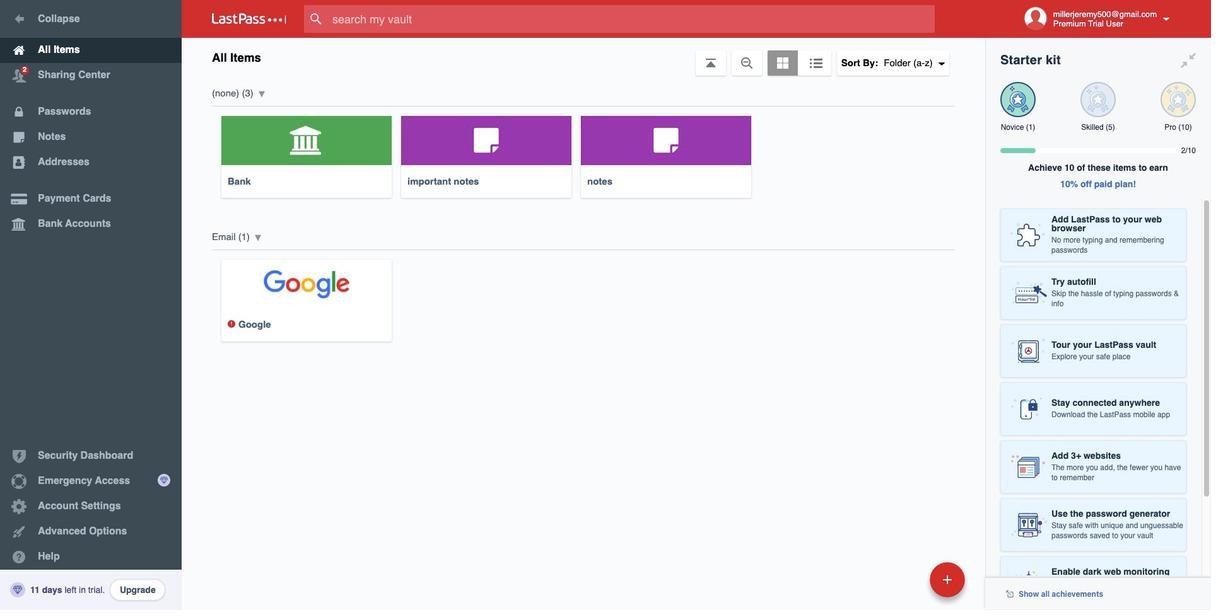 Task type: locate. For each thing, give the bounding box(es) containing it.
Search search field
[[304, 5, 960, 33]]

search my vault text field
[[304, 5, 960, 33]]

lastpass image
[[212, 13, 286, 25]]



Task type: vqa. For each thing, say whether or not it's contained in the screenshot.
new item 'element'
yes



Task type: describe. For each thing, give the bounding box(es) containing it.
vault options navigation
[[182, 38, 986, 76]]

new item element
[[843, 562, 970, 598]]

new item navigation
[[843, 559, 973, 611]]

main navigation navigation
[[0, 0, 182, 611]]



